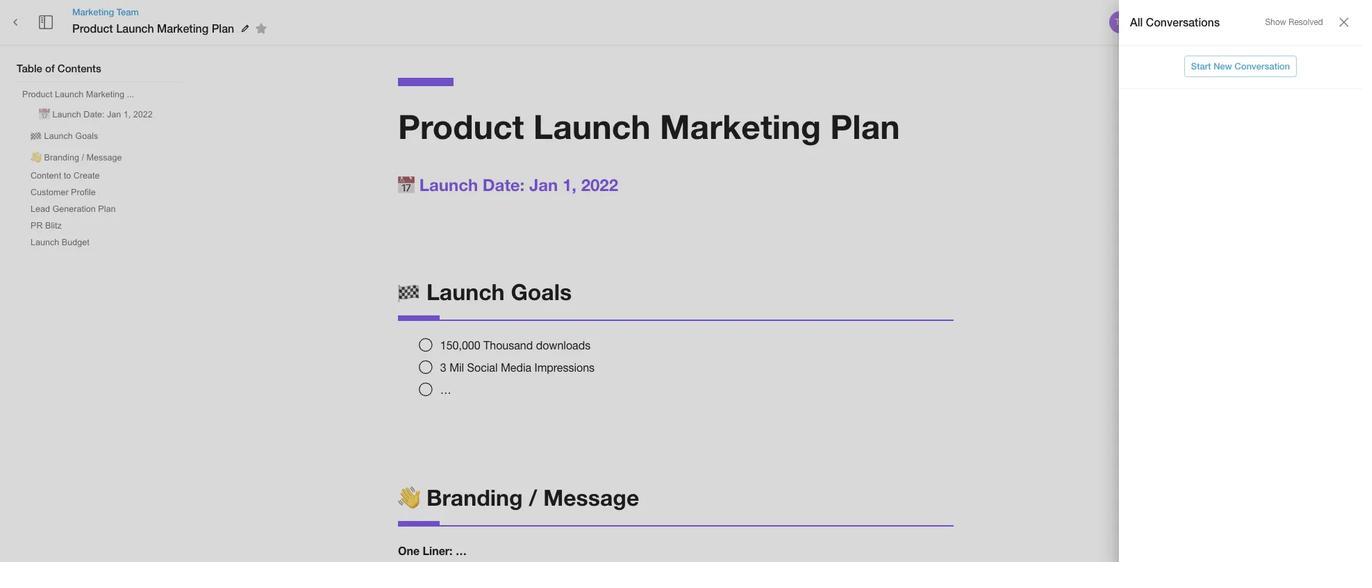Task type: describe. For each thing, give the bounding box(es) containing it.
lead
[[31, 204, 50, 214]]

...
[[127, 90, 134, 99]]

table
[[17, 62, 42, 74]]

1 horizontal spatial 🏁
[[398, 278, 420, 305]]

media
[[501, 361, 532, 374]]

launch budget button
[[25, 235, 95, 250]]

1 horizontal spatial 📅 launch date: jan 1, 2022
[[398, 175, 618, 194]]

one
[[398, 544, 420, 558]]

0 vertical spatial plan
[[212, 21, 234, 35]]

👋 branding / message button
[[25, 147, 128, 167]]

1 vertical spatial message
[[544, 484, 639, 511]]

1 horizontal spatial goals
[[511, 278, 572, 305]]

marketing team link
[[72, 5, 272, 18]]

profile
[[71, 188, 96, 197]]

more
[[1303, 16, 1324, 28]]

product launch marketing ... button
[[17, 87, 140, 102]]

1 vertical spatial 👋 branding / message
[[398, 484, 639, 511]]

one liner: …
[[398, 544, 467, 558]]

👋 inside button
[[31, 153, 42, 163]]

thousand
[[484, 339, 533, 352]]

🏁 launch goals inside button
[[31, 131, 98, 141]]

1 horizontal spatial 2022
[[581, 175, 618, 194]]

customer profile button
[[25, 185, 101, 200]]

3 mil social media impressions
[[440, 361, 595, 374]]

150,000 thousand downloads
[[440, 339, 591, 352]]

tb
[[1116, 17, 1126, 27]]

3
[[440, 361, 447, 374]]

content to create customer profile lead generation plan pr blitz launch budget
[[31, 171, 116, 247]]

start new conversation
[[1192, 60, 1291, 72]]

of
[[45, 62, 55, 74]]

0 horizontal spatial …
[[440, 383, 452, 396]]

budget
[[62, 238, 89, 247]]

create
[[73, 171, 100, 181]]

social
[[467, 361, 498, 374]]

liner:
[[423, 544, 453, 558]]

1 horizontal spatial jan
[[529, 175, 558, 194]]



Task type: locate. For each thing, give the bounding box(es) containing it.
0 horizontal spatial 👋
[[31, 153, 42, 163]]

to
[[64, 171, 71, 181]]

👋 up the content
[[31, 153, 42, 163]]

0 horizontal spatial 1,
[[124, 110, 131, 120]]

0 vertical spatial 📅 launch date: jan 1, 2022
[[39, 110, 153, 120]]

0 horizontal spatial goals
[[75, 131, 98, 141]]

0 horizontal spatial 📅 launch date: jan 1, 2022
[[39, 110, 153, 120]]

0 horizontal spatial product launch marketing plan
[[72, 21, 234, 35]]

tb button
[[1108, 9, 1134, 35]]

… down 3
[[440, 383, 452, 396]]

product
[[72, 21, 113, 35], [22, 90, 52, 99], [398, 106, 524, 146]]

0 horizontal spatial message
[[86, 153, 122, 163]]

more button
[[1291, 12, 1336, 33]]

1, inside button
[[124, 110, 131, 120]]

1 vertical spatial plan
[[831, 106, 900, 146]]

… right 'liner:'
[[456, 544, 467, 558]]

1 vertical spatial 🏁
[[398, 278, 420, 305]]

product inside button
[[22, 90, 52, 99]]

1 horizontal spatial date:
[[483, 175, 525, 194]]

1 horizontal spatial message
[[544, 484, 639, 511]]

👋
[[31, 153, 42, 163], [398, 484, 420, 511]]

1 horizontal spatial product launch marketing plan
[[398, 106, 900, 146]]

resolved
[[1289, 18, 1324, 27]]

2 horizontal spatial product
[[398, 106, 524, 146]]

new
[[1214, 60, 1233, 72]]

pr blitz button
[[25, 218, 67, 233]]

1 vertical spatial 📅
[[398, 175, 415, 194]]

goals inside button
[[75, 131, 98, 141]]

customer
[[31, 188, 69, 197]]

1 vertical spatial goals
[[511, 278, 572, 305]]

start new conversation button
[[1185, 56, 1298, 77]]

0 vertical spatial 🏁 launch goals
[[31, 131, 98, 141]]

conversation
[[1235, 60, 1291, 72]]

show resolved
[[1266, 18, 1324, 27]]

all conversations
[[1131, 15, 1220, 28]]

goals up 👋 branding / message button
[[75, 131, 98, 141]]

0 vertical spatial 👋
[[31, 153, 42, 163]]

2 vertical spatial plan
[[98, 204, 116, 214]]

1 horizontal spatial 👋 branding / message
[[398, 484, 639, 511]]

product launch marketing ...
[[22, 90, 134, 99]]

0 vertical spatial product
[[72, 21, 113, 35]]

plan inside the content to create customer profile lead generation plan pr blitz launch budget
[[98, 204, 116, 214]]

0 horizontal spatial /
[[82, 153, 84, 163]]

downloads
[[536, 339, 591, 352]]

0 vertical spatial 2022
[[133, 110, 153, 120]]

content to create button
[[25, 168, 105, 183]]

date:
[[84, 110, 105, 120], [483, 175, 525, 194]]

0 vertical spatial goals
[[75, 131, 98, 141]]

👋 up one
[[398, 484, 420, 511]]

1 horizontal spatial …
[[456, 544, 467, 558]]

🏁 inside '🏁 launch goals' button
[[31, 131, 42, 141]]

start
[[1192, 60, 1212, 72]]

content
[[31, 171, 61, 181]]

contents
[[58, 62, 101, 74]]

1 vertical spatial …
[[456, 544, 467, 558]]

conversations
[[1146, 15, 1220, 28]]

0 vertical spatial …
[[440, 383, 452, 396]]

1 vertical spatial /
[[529, 484, 537, 511]]

product launch marketing plan
[[72, 21, 234, 35], [398, 106, 900, 146]]

2022 inside button
[[133, 110, 153, 120]]

table of contents
[[17, 62, 101, 74]]

lead generation plan button
[[25, 202, 121, 217]]

branding up 'liner:'
[[427, 484, 523, 511]]

0 horizontal spatial branding
[[44, 153, 79, 163]]

1 vertical spatial jan
[[529, 175, 558, 194]]

0 vertical spatial message
[[86, 153, 122, 163]]

0 horizontal spatial product
[[22, 90, 52, 99]]

0 horizontal spatial 2022
[[133, 110, 153, 120]]

0 vertical spatial 👋 branding / message
[[31, 153, 122, 163]]

all
[[1131, 15, 1143, 28]]

blitz
[[45, 221, 62, 231]]

0 vertical spatial 📅
[[39, 110, 50, 120]]

1 vertical spatial 2022
[[581, 175, 618, 194]]

2 horizontal spatial plan
[[831, 106, 900, 146]]

📅 launch date: jan 1, 2022
[[39, 110, 153, 120], [398, 175, 618, 194]]

1 horizontal spatial 1,
[[563, 175, 577, 194]]

0 vertical spatial product launch marketing plan
[[72, 21, 234, 35]]

2022
[[133, 110, 153, 120], [581, 175, 618, 194]]

0 vertical spatial branding
[[44, 153, 79, 163]]

1 vertical spatial product launch marketing plan
[[398, 106, 900, 146]]

0 horizontal spatial 📅
[[39, 110, 50, 120]]

1 vertical spatial 👋
[[398, 484, 420, 511]]

1 horizontal spatial 🏁 launch goals
[[398, 278, 572, 305]]

launch inside the content to create customer profile lead generation plan pr blitz launch budget
[[31, 238, 59, 247]]

date: inside button
[[84, 110, 105, 120]]

📅
[[39, 110, 50, 120], [398, 175, 415, 194]]

1,
[[124, 110, 131, 120], [563, 175, 577, 194]]

jan inside button
[[107, 110, 121, 120]]

🏁 launch goals
[[31, 131, 98, 141], [398, 278, 572, 305]]

goals
[[75, 131, 98, 141], [511, 278, 572, 305]]

0 horizontal spatial 👋 branding / message
[[31, 153, 122, 163]]

mil
[[450, 361, 464, 374]]

1 vertical spatial date:
[[483, 175, 525, 194]]

0 horizontal spatial plan
[[98, 204, 116, 214]]

marketing inside button
[[86, 90, 124, 99]]

0 horizontal spatial jan
[[107, 110, 121, 120]]

0 horizontal spatial date:
[[84, 110, 105, 120]]

branding inside button
[[44, 153, 79, 163]]

🏁
[[31, 131, 42, 141], [398, 278, 420, 305]]

/ inside button
[[82, 153, 84, 163]]

branding up 'content to create' button
[[44, 153, 79, 163]]

branding
[[44, 153, 79, 163], [427, 484, 523, 511]]

🏁 launch goals up the thousand
[[398, 278, 572, 305]]

1 vertical spatial branding
[[427, 484, 523, 511]]

1 horizontal spatial /
[[529, 484, 537, 511]]

1 vertical spatial product
[[22, 90, 52, 99]]

goals up the downloads
[[511, 278, 572, 305]]

0 horizontal spatial 🏁 launch goals
[[31, 131, 98, 141]]

show
[[1266, 18, 1287, 27]]

1 horizontal spatial product
[[72, 21, 113, 35]]

generation
[[52, 204, 96, 214]]

1 vertical spatial 🏁 launch goals
[[398, 278, 572, 305]]

🏁 launch goals up 👋 branding / message button
[[31, 131, 98, 141]]

0 vertical spatial jan
[[107, 110, 121, 120]]

1 horizontal spatial 📅
[[398, 175, 415, 194]]

pr
[[31, 221, 43, 231]]

team
[[117, 6, 139, 17]]

0 vertical spatial /
[[82, 153, 84, 163]]

📅 inside button
[[39, 110, 50, 120]]

📅 launch date: jan 1, 2022 inside button
[[39, 110, 153, 120]]

👋 branding / message
[[31, 153, 122, 163], [398, 484, 639, 511]]

jan
[[107, 110, 121, 120], [529, 175, 558, 194]]

1 horizontal spatial branding
[[427, 484, 523, 511]]

marketing team
[[72, 6, 139, 17]]

impressions
[[535, 361, 595, 374]]

2 vertical spatial product
[[398, 106, 524, 146]]

0 vertical spatial 1,
[[124, 110, 131, 120]]

1 vertical spatial 📅 launch date: jan 1, 2022
[[398, 175, 618, 194]]

0 vertical spatial date:
[[84, 110, 105, 120]]

150,000
[[440, 339, 481, 352]]

1 horizontal spatial 👋
[[398, 484, 420, 511]]

1 vertical spatial 1,
[[563, 175, 577, 194]]

👋 branding / message inside button
[[31, 153, 122, 163]]

0 vertical spatial 🏁
[[31, 131, 42, 141]]

plan
[[212, 21, 234, 35], [831, 106, 900, 146], [98, 204, 116, 214]]

📅 launch date: jan 1, 2022 button
[[33, 104, 158, 124]]

marketing
[[72, 6, 114, 17], [157, 21, 209, 35], [86, 90, 124, 99], [660, 106, 821, 146]]

/
[[82, 153, 84, 163], [529, 484, 537, 511]]

🏁 launch goals button
[[25, 125, 104, 145]]

…
[[440, 383, 452, 396], [456, 544, 467, 558]]

message inside 👋 branding / message button
[[86, 153, 122, 163]]

1 horizontal spatial plan
[[212, 21, 234, 35]]

0 horizontal spatial 🏁
[[31, 131, 42, 141]]

launch
[[116, 21, 154, 35], [55, 90, 84, 99], [533, 106, 651, 146], [52, 110, 81, 120], [44, 131, 73, 141], [419, 175, 478, 194], [31, 238, 59, 247], [427, 278, 505, 305]]

message
[[86, 153, 122, 163], [544, 484, 639, 511]]



Task type: vqa. For each thing, say whether or not it's contained in the screenshot.
… to the bottom
yes



